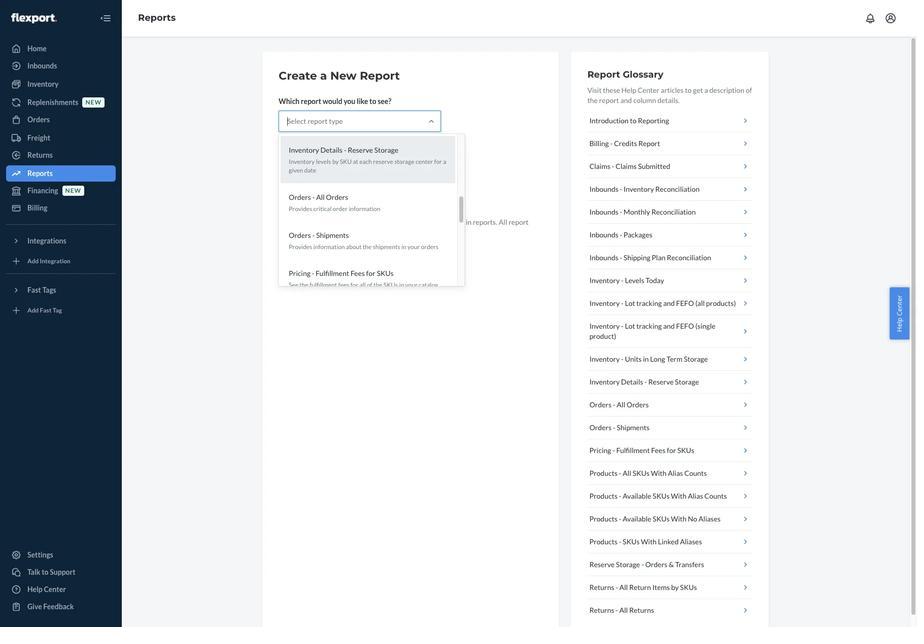 Task type: vqa. For each thing, say whether or not it's contained in the screenshot.
the top Location
no



Task type: describe. For each thing, give the bounding box(es) containing it.
alias for products - all skus with alias counts
[[668, 469, 683, 478]]

reserve storage - orders & transfers button
[[587, 554, 753, 577]]

feedback
[[43, 602, 74, 611]]

each
[[359, 158, 372, 166]]

introduction to reporting
[[589, 116, 669, 125]]

center inside visit these help center articles to get a description of the report and column details.
[[638, 86, 660, 94]]

are
[[312, 228, 322, 237]]

skus down the products - available skus with alias counts
[[653, 515, 670, 523]]

- for orders - all orders
[[613, 400, 616, 409]]

storage
[[394, 158, 414, 166]]

reconciliation for inbounds - inventory reconciliation
[[655, 185, 700, 193]]

help center button
[[890, 288, 910, 340]]

levels
[[316, 158, 331, 166]]

1 horizontal spatial reports link
[[138, 12, 176, 23]]

articles
[[661, 86, 684, 94]]

given
[[289, 167, 303, 174]]

select
[[287, 117, 306, 125]]

details for inventory details - reserve storage inventory levels by sku at each reserve storage center for a given date
[[321, 146, 343, 154]]

tags
[[42, 286, 56, 294]]

new for replenishments
[[86, 99, 101, 106]]

available for products - available skus with alias counts
[[623, 492, 651, 500]]

products for products - available skus with no aliases
[[589, 515, 618, 523]]

time
[[362, 228, 377, 237]]

storage inside button
[[616, 560, 640, 569]]

time
[[279, 228, 293, 237]]

- for products - available skus with alias counts
[[619, 492, 621, 500]]

2
[[331, 218, 335, 226]]

report for billing - credits report
[[639, 139, 660, 148]]

skus inside button
[[653, 492, 670, 500]]

billing for billing - credits report
[[589, 139, 609, 148]]

report for create report
[[311, 194, 331, 203]]

tracking for (all
[[637, 299, 662, 308]]

return
[[629, 583, 651, 592]]

report inside visit these help center articles to get a description of the report and column details.
[[599, 96, 619, 105]]

settings link
[[6, 547, 116, 563]]

about
[[346, 243, 362, 251]]

reconciliation for inbounds - monthly reconciliation
[[652, 208, 696, 216]]

visit
[[587, 86, 602, 94]]

critical
[[313, 205, 332, 212]]

- for inbounds - monthly reconciliation
[[620, 208, 622, 216]]

- for orders - all orders provides critical order information
[[312, 193, 315, 201]]

new inside it may take up to 2 hours for new information to be reflected in reports. all report time fields are in universal time (utc).
[[367, 218, 380, 226]]

2 vertical spatial reconciliation
[[667, 253, 711, 262]]

inbounds for inbounds
[[27, 61, 57, 70]]

pricing - fulfillment fees for skus button
[[587, 440, 753, 462]]

in inside button
[[643, 355, 649, 363]]

1 vertical spatial help center
[[27, 585, 66, 594]]

- for pricing - fulfillment fees for skus see the fulfillment fees for all of the skus in your catalog
[[312, 269, 314, 278]]

shipments for orders - shipments provides information about the shipments in your orders
[[316, 231, 349, 239]]

see
[[289, 281, 298, 289]]

fulfillment for pricing - fulfillment fees for skus see the fulfillment fees for all of the skus in your catalog
[[316, 269, 349, 278]]

- for products - available skus with no aliases
[[619, 515, 621, 523]]

financing
[[27, 186, 58, 195]]

all for returns - all return items by skus
[[619, 583, 628, 592]]

orders - shipments
[[589, 423, 650, 432]]

billing link
[[6, 200, 116, 216]]

transfers
[[675, 560, 704, 569]]

add integration link
[[6, 253, 116, 270]]

would
[[323, 97, 342, 106]]

available for products - available skus with no aliases
[[623, 515, 651, 523]]

inventory - units in long term storage
[[589, 355, 708, 363]]

inbounds - packages
[[589, 230, 653, 239]]

- for pricing - fulfillment fees for skus
[[613, 446, 615, 455]]

for down shipments
[[366, 269, 375, 278]]

open notifications image
[[864, 12, 877, 24]]

1 vertical spatial aliases
[[680, 538, 702, 546]]

- for inventory - lot tracking and fefo (single product)
[[621, 322, 624, 330]]

- inside "button"
[[645, 378, 647, 386]]

information inside orders - shipments provides information about the shipments in your orders
[[313, 243, 345, 251]]

create for create a new report
[[279, 69, 317, 83]]

no
[[688, 515, 697, 523]]

range
[[296, 145, 314, 153]]

packages
[[624, 230, 653, 239]]

inventory details - reserve storage
[[589, 378, 699, 386]]

to left 2
[[323, 218, 330, 226]]

new for financing
[[65, 187, 81, 195]]

orders up order
[[326, 193, 348, 201]]

create report button
[[279, 189, 340, 209]]

help center inside button
[[895, 295, 904, 332]]

integrations button
[[6, 233, 116, 249]]

- for inbounds - inventory reconciliation
[[620, 185, 622, 193]]

inventory link
[[6, 76, 116, 92]]

inventory up given
[[289, 158, 315, 166]]

returns link
[[6, 147, 116, 163]]

fulfillment
[[310, 281, 337, 289]]

inbounds - monthly reconciliation
[[589, 208, 696, 216]]

- for returns - all returns
[[616, 606, 618, 615]]

reserve storage - orders & transfers
[[589, 560, 704, 569]]

inbounds link
[[6, 58, 116, 74]]

products - skus with linked aliases button
[[587, 531, 753, 554]]

orders down orders - all orders at right
[[589, 423, 612, 432]]

- for claims - claims submitted
[[612, 162, 614, 171]]

inventory - levels today button
[[587, 270, 753, 292]]

billing - credits report button
[[587, 132, 753, 155]]

home
[[27, 44, 47, 53]]

by inside 'inventory details - reserve storage inventory levels by sku at each reserve storage center for a given date'
[[332, 158, 339, 166]]

column
[[633, 96, 656, 105]]

see?
[[378, 97, 391, 106]]

hours
[[337, 218, 355, 226]]

orders - shipments provides information about the shipments in your orders
[[289, 231, 439, 251]]

units
[[625, 355, 642, 363]]

skus inside button
[[677, 446, 694, 455]]

skus down pricing - fulfillment fees for skus
[[633, 469, 650, 478]]

skus down transfers
[[680, 583, 697, 592]]

for inside pricing - fulfillment fees for skus button
[[667, 446, 676, 455]]

add fast tag
[[27, 307, 62, 314]]

create a new report
[[279, 69, 400, 83]]

0 vertical spatial a
[[320, 69, 327, 83]]

skus down shipments
[[377, 269, 394, 278]]

report for select report type
[[308, 117, 328, 125]]

skus up reserve storage - orders & transfers
[[623, 538, 640, 546]]

- for products - skus with linked aliases
[[619, 538, 621, 546]]

reporting
[[638, 116, 669, 125]]

inbounds - packages button
[[587, 224, 753, 247]]

- for orders - shipments provides information about the shipments in your orders
[[312, 231, 315, 239]]

- for billing - credits report
[[610, 139, 613, 148]]

your inside orders - shipments provides information about the shipments in your orders
[[408, 243, 420, 251]]

the inside orders - shipments provides information about the shipments in your orders
[[363, 243, 372, 251]]

inventory - levels today
[[589, 276, 664, 285]]

inventory for inventory - levels today
[[589, 276, 620, 285]]

settings
[[27, 551, 53, 559]]

reserve
[[373, 158, 393, 166]]

reserve for inventory details - reserve storage inventory levels by sku at each reserve storage center for a given date
[[348, 146, 373, 154]]

inventory for inventory - units in long term storage
[[589, 355, 620, 363]]

products for products - available skus with alias counts
[[589, 492, 618, 500]]

report inside it may take up to 2 hours for new information to be reflected in reports. all report time fields are in universal time (utc).
[[509, 218, 529, 226]]

type
[[329, 117, 343, 125]]

for inside it may take up to 2 hours for new information to be reflected in reports. all report time fields are in universal time (utc).
[[356, 218, 365, 226]]

replenishments
[[27, 98, 78, 107]]

- inside 'inventory details - reserve storage inventory levels by sku at each reserve storage center for a given date'
[[344, 146, 346, 154]]

inventory details - reserve storage button
[[587, 371, 753, 394]]

report glossary
[[587, 69, 664, 80]]

date range
[[279, 145, 314, 153]]

in right are
[[324, 228, 329, 237]]

inbounds for inbounds - packages
[[589, 230, 619, 239]]

returns - all returns
[[589, 606, 654, 615]]

to inside button
[[630, 116, 637, 125]]

it may take up to 2 hours for new information to be reflected in reports. all report time fields are in universal time (utc).
[[279, 218, 529, 237]]

add for add integration
[[27, 258, 39, 265]]

inventory - lot tracking and fefo (all products) button
[[587, 292, 753, 315]]

talk to support button
[[6, 564, 116, 581]]

and for inventory - lot tracking and fefo (single product)
[[663, 322, 675, 330]]

inventory - lot tracking and fefo (single product)
[[589, 322, 716, 341]]

submitted
[[638, 162, 670, 171]]

orders left the &
[[645, 560, 668, 569]]

help inside visit these help center articles to get a description of the report and column details.
[[622, 86, 636, 94]]

- for inventory - units in long term storage
[[621, 355, 624, 363]]

lot for inventory - lot tracking and fefo (single product)
[[625, 322, 635, 330]]

product)
[[589, 332, 616, 341]]

for left the all
[[350, 281, 358, 289]]

center
[[416, 158, 433, 166]]

provides inside orders - shipments provides information about the shipments in your orders
[[289, 243, 312, 251]]

inventory for inventory - lot tracking and fefo (single product)
[[589, 322, 620, 330]]

reserve inside button
[[589, 560, 615, 569]]

storage inside button
[[684, 355, 708, 363]]

add fast tag link
[[6, 303, 116, 319]]

support
[[50, 568, 75, 577]]

- for inbounds - shipping plan reconciliation
[[620, 253, 622, 262]]

the right see
[[300, 281, 308, 289]]

inbounds - inventory reconciliation
[[589, 185, 700, 193]]

orders up orders - shipments
[[589, 400, 612, 409]]

fefo for (single
[[676, 322, 694, 330]]

help center link
[[6, 582, 116, 598]]

returns - all return items by skus
[[589, 583, 697, 592]]

1 horizontal spatial report
[[587, 69, 620, 80]]

your inside pricing - fulfillment fees for skus see the fulfillment fees for all of the skus in your catalog
[[405, 281, 418, 289]]

returns - all return items by skus button
[[587, 577, 753, 599]]

- for inventory - levels today
[[621, 276, 624, 285]]

skus right the all
[[384, 281, 398, 289]]

center inside button
[[895, 295, 904, 316]]

fees for pricing - fulfillment fees for skus see the fulfillment fees for all of the skus in your catalog
[[351, 269, 365, 278]]

credits
[[614, 139, 637, 148]]

orders link
[[6, 112, 116, 128]]

the right the all
[[374, 281, 382, 289]]

today
[[646, 276, 664, 285]]

fast inside dropdown button
[[27, 286, 41, 294]]

to right sku
[[357, 163, 363, 172]]

inbounds - monthly reconciliation button
[[587, 201, 753, 224]]

1 claims from the left
[[589, 162, 611, 171]]

products for products - all skus with alias counts
[[589, 469, 618, 478]]

talk to support
[[27, 568, 75, 577]]

provides inside orders - all orders provides critical order information
[[289, 205, 312, 212]]

billing for billing
[[27, 204, 47, 212]]

inbounds for inbounds - shipping plan reconciliation
[[589, 253, 619, 262]]

and for inventory - lot tracking and fefo (all products)
[[663, 299, 675, 308]]



Task type: locate. For each thing, give the bounding box(es) containing it.
alias inside button
[[668, 469, 683, 478]]

2 claims from the left
[[616, 162, 637, 171]]

information up hours
[[349, 205, 380, 212]]

- for products - all skus with alias counts
[[619, 469, 621, 478]]

1 vertical spatial alias
[[688, 492, 703, 500]]

claims - claims submitted
[[589, 162, 670, 171]]

products down pricing - fulfillment fees for skus
[[589, 469, 618, 478]]

orders - all orders provides critical order information
[[289, 193, 380, 212]]

all right 'reports.'
[[499, 218, 507, 226]]

1 horizontal spatial shipments
[[617, 423, 650, 432]]

1 vertical spatial a
[[705, 86, 708, 94]]

1 vertical spatial create
[[287, 194, 309, 203]]

products - available skus with alias counts
[[589, 492, 727, 500]]

0 horizontal spatial reserve
[[348, 146, 373, 154]]

add inside add integration 'link'
[[27, 258, 39, 265]]

2 vertical spatial information
[[313, 243, 345, 251]]

report for create a new report
[[360, 69, 400, 83]]

provides down fields
[[289, 243, 312, 251]]

storage inside "button"
[[675, 378, 699, 386]]

information down are
[[313, 243, 345, 251]]

1 horizontal spatial help center
[[895, 295, 904, 332]]

inventory up the monthly
[[624, 185, 654, 193]]

with left linked
[[641, 538, 657, 546]]

all
[[316, 193, 325, 201], [499, 218, 507, 226], [617, 400, 625, 409], [623, 469, 631, 478], [619, 583, 628, 592], [619, 606, 628, 615]]

- right fields
[[312, 231, 315, 239]]

and left the column
[[621, 96, 632, 105]]

mm/dd/yyyy down range
[[285, 163, 332, 172]]

with for products - available skus with alias counts
[[671, 492, 687, 500]]

1 vertical spatial center
[[895, 295, 904, 316]]

0 vertical spatial reports
[[138, 12, 176, 23]]

1 horizontal spatial fulfillment
[[616, 446, 650, 455]]

items
[[652, 583, 670, 592]]

all down pricing - fulfillment fees for skus
[[623, 469, 631, 478]]

inventory up the date
[[289, 146, 319, 154]]

1 vertical spatial lot
[[625, 322, 635, 330]]

in inside orders - shipments provides information about the shipments in your orders
[[401, 243, 406, 251]]

1 vertical spatial information
[[381, 218, 418, 226]]

lot inside inventory - lot tracking and fefo (single product)
[[625, 322, 635, 330]]

create for create report
[[287, 194, 309, 203]]

0 vertical spatial of
[[746, 86, 752, 94]]

products - all skus with alias counts
[[589, 469, 707, 478]]

create up the which
[[279, 69, 317, 83]]

inventory up replenishments
[[27, 80, 59, 88]]

0 vertical spatial create
[[279, 69, 317, 83]]

0 vertical spatial help
[[622, 86, 636, 94]]

all left 'return'
[[619, 583, 628, 592]]

to
[[685, 86, 692, 94], [370, 97, 376, 106], [630, 116, 637, 125], [357, 163, 363, 172], [323, 218, 330, 226], [419, 218, 426, 226], [42, 568, 48, 577]]

tracking inside inventory - lot tracking and fefo (single product)
[[637, 322, 662, 330]]

new up time
[[367, 218, 380, 226]]

2 vertical spatial reserve
[[589, 560, 615, 569]]

inbounds inside the inbounds - shipping plan reconciliation button
[[589, 253, 619, 262]]

and inside visit these help center articles to get a description of the report and column details.
[[621, 96, 632, 105]]

of inside visit these help center articles to get a description of the report and column details.
[[746, 86, 752, 94]]

inventory inside inventory - lot tracking and fefo (single product)
[[589, 322, 620, 330]]

counts inside button
[[705, 492, 727, 500]]

counts for products - all skus with alias counts
[[684, 469, 707, 478]]

- left 'shipping'
[[620, 253, 622, 262]]

- up returns - all return items by skus
[[642, 560, 644, 569]]

1 vertical spatial new
[[65, 187, 81, 195]]

- for inbounds - packages
[[620, 230, 622, 239]]

in inside pricing - fulfillment fees for skus see the fulfillment fees for all of the skus in your catalog
[[399, 281, 404, 289]]

all for orders - all orders provides critical order information
[[316, 193, 325, 201]]

details up levels
[[321, 146, 343, 154]]

pricing inside button
[[589, 446, 611, 455]]

1 vertical spatial provides
[[289, 243, 312, 251]]

linked
[[658, 538, 679, 546]]

orders inside orders - shipments provides information about the shipments in your orders
[[289, 231, 311, 239]]

0 vertical spatial fast
[[27, 286, 41, 294]]

tracking for (single
[[637, 322, 662, 330]]

returns for returns - all return items by skus
[[589, 583, 614, 592]]

inbounds down claims - claims submitted at the top
[[589, 185, 619, 193]]

1 horizontal spatial a
[[443, 158, 446, 166]]

0 vertical spatial your
[[408, 243, 420, 251]]

all inside it may take up to 2 hours for new information to be reflected in reports. all report time fields are in universal time (utc).
[[499, 218, 507, 226]]

with for products - all skus with alias counts
[[651, 469, 667, 478]]

flexport logo image
[[11, 13, 57, 23]]

the down visit
[[587, 96, 598, 105]]

open account menu image
[[885, 12, 897, 24]]

- inside orders - shipments provides information about the shipments in your orders
[[312, 231, 315, 239]]

1 vertical spatial add
[[27, 307, 39, 314]]

report for which report would you like to see?
[[301, 97, 321, 106]]

information inside orders - all orders provides critical order information
[[349, 205, 380, 212]]

0 horizontal spatial reports
[[27, 169, 53, 178]]

inventory up orders - all orders at right
[[589, 378, 620, 386]]

to right the "talk"
[[42, 568, 48, 577]]

inventory
[[27, 80, 59, 88], [289, 146, 319, 154], [289, 158, 315, 166], [624, 185, 654, 193], [589, 276, 620, 285], [589, 299, 620, 308], [589, 322, 620, 330], [589, 355, 620, 363], [589, 378, 620, 386]]

0 horizontal spatial billing
[[27, 204, 47, 212]]

0 vertical spatial available
[[623, 492, 651, 500]]

aliases right linked
[[680, 538, 702, 546]]

in left catalog
[[399, 281, 404, 289]]

1 vertical spatial of
[[367, 281, 372, 289]]

fefo left (single
[[676, 322, 694, 330]]

give feedback button
[[6, 599, 116, 615]]

1 horizontal spatial reports
[[138, 12, 176, 23]]

for inside 'inventory details - reserve storage inventory levels by sku at each reserve storage center for a given date'
[[434, 158, 442, 166]]

available inside 'button'
[[623, 515, 651, 523]]

add
[[27, 258, 39, 265], [27, 307, 39, 314]]

help inside help center button
[[895, 318, 904, 332]]

products - available skus with alias counts button
[[587, 485, 753, 508]]

fees for pricing - fulfillment fees for skus
[[651, 446, 666, 455]]

inbounds - inventory reconciliation button
[[587, 178, 753, 201]]

1 horizontal spatial fees
[[651, 446, 666, 455]]

1 fefo from the top
[[676, 299, 694, 308]]

shipments for orders - shipments
[[617, 423, 650, 432]]

1 horizontal spatial mm/dd/yyyy
[[374, 163, 421, 172]]

pricing up see
[[289, 269, 311, 278]]

fefo inside button
[[676, 299, 694, 308]]

and inside button
[[663, 299, 675, 308]]

orders up take
[[289, 193, 311, 201]]

to right like
[[370, 97, 376, 106]]

claims down the billing - credits report
[[589, 162, 611, 171]]

2 available from the top
[[623, 515, 651, 523]]

- for returns - all return items by skus
[[616, 583, 618, 592]]

1 horizontal spatial claims
[[616, 162, 637, 171]]

of inside pricing - fulfillment fees for skus see the fulfillment fees for all of the skus in your catalog
[[367, 281, 372, 289]]

reflected
[[436, 218, 464, 226]]

details for inventory details - reserve storage
[[621, 378, 643, 386]]

these
[[603, 86, 620, 94]]

reports inside reports link
[[27, 169, 53, 178]]

fulfillment for pricing - fulfillment fees for skus
[[616, 446, 650, 455]]

visit these help center articles to get a description of the report and column details.
[[587, 86, 752, 105]]

1 vertical spatial your
[[405, 281, 418, 289]]

- inside inventory - lot tracking and fefo (single product)
[[621, 322, 624, 330]]

1 available from the top
[[623, 492, 651, 500]]

products - available skus with no aliases button
[[587, 508, 753, 531]]

inbounds down home at the top of page
[[27, 61, 57, 70]]

up
[[314, 218, 322, 226]]

it
[[279, 218, 283, 226]]

- down orders - all orders at right
[[613, 423, 616, 432]]

inventory up product)
[[589, 322, 620, 330]]

returns inside button
[[589, 583, 614, 592]]

1 horizontal spatial new
[[86, 99, 101, 106]]

1 horizontal spatial alias
[[688, 492, 703, 500]]

0 vertical spatial and
[[621, 96, 632, 105]]

0 horizontal spatial report
[[360, 69, 400, 83]]

all for products - all skus with alias counts
[[623, 469, 631, 478]]

0 horizontal spatial mm/dd/yyyy
[[285, 163, 332, 172]]

0 horizontal spatial fees
[[351, 269, 365, 278]]

add inside "add fast tag" link
[[27, 307, 39, 314]]

2 horizontal spatial help
[[895, 318, 904, 332]]

details.
[[658, 96, 680, 105]]

a inside visit these help center articles to get a description of the report and column details.
[[705, 86, 708, 94]]

fees inside button
[[651, 446, 666, 455]]

fees up the all
[[351, 269, 365, 278]]

0 vertical spatial information
[[349, 205, 380, 212]]

0 vertical spatial reconciliation
[[655, 185, 700, 193]]

0 vertical spatial provides
[[289, 205, 312, 212]]

1 vertical spatial fees
[[651, 446, 666, 455]]

glossary
[[623, 69, 664, 80]]

reconciliation inside 'button'
[[652, 208, 696, 216]]

orders - all orders button
[[587, 394, 753, 417]]

fees up products - all skus with alias counts
[[651, 446, 666, 455]]

0 vertical spatial fulfillment
[[316, 269, 349, 278]]

term
[[667, 355, 683, 363]]

for down orders - shipments button
[[667, 446, 676, 455]]

inventory - lot tracking and fefo (single product) button
[[587, 315, 753, 348]]

reports.
[[473, 218, 497, 226]]

2 tracking from the top
[[637, 322, 662, 330]]

storage right term
[[684, 355, 708, 363]]

shipping
[[624, 253, 651, 262]]

reserve
[[348, 146, 373, 154], [648, 378, 674, 386], [589, 560, 615, 569]]

details inside inventory details - reserve storage "button"
[[621, 378, 643, 386]]

0 vertical spatial center
[[638, 86, 660, 94]]

2 vertical spatial new
[[367, 218, 380, 226]]

and down "inventory - levels today" button
[[663, 299, 675, 308]]

fast tags button
[[6, 282, 116, 298]]

tracking down inventory - lot tracking and fefo (all products)
[[637, 322, 662, 330]]

with inside button
[[651, 469, 667, 478]]

1 vertical spatial reports link
[[6, 165, 116, 182]]

2 horizontal spatial report
[[639, 139, 660, 148]]

counts
[[684, 469, 707, 478], [705, 492, 727, 500]]

help center
[[895, 295, 904, 332], [27, 585, 66, 594]]

0 vertical spatial reserve
[[348, 146, 373, 154]]

inventory for inventory
[[27, 80, 59, 88]]

a inside 'inventory details - reserve storage inventory levels by sku at each reserve storage center for a given date'
[[443, 158, 446, 166]]

by right items
[[671, 583, 679, 592]]

0 vertical spatial lot
[[625, 299, 635, 308]]

levels
[[625, 276, 644, 285]]

- down the billing - credits report
[[612, 162, 614, 171]]

0 horizontal spatial help center
[[27, 585, 66, 594]]

long
[[650, 355, 665, 363]]

- down claims - claims submitted at the top
[[620, 185, 622, 193]]

mm/dd/yyyy
[[285, 163, 332, 172], [374, 163, 421, 172]]

0 vertical spatial fefo
[[676, 299, 694, 308]]

returns
[[27, 151, 53, 159], [589, 583, 614, 592], [589, 606, 614, 615], [629, 606, 654, 615]]

the inside visit these help center articles to get a description of the report and column details.
[[587, 96, 598, 105]]

1 vertical spatial reconciliation
[[652, 208, 696, 216]]

universal
[[331, 228, 360, 237]]

inbounds - shipping plan reconciliation button
[[587, 247, 753, 270]]

0 horizontal spatial a
[[320, 69, 327, 83]]

2 horizontal spatial new
[[367, 218, 380, 226]]

fulfillment inside pricing - fulfillment fees for skus see the fulfillment fees for all of the skus in your catalog
[[316, 269, 349, 278]]

to inside visit these help center articles to get a description of the report and column details.
[[685, 86, 692, 94]]

pricing - fulfillment fees for skus
[[589, 446, 694, 455]]

0 horizontal spatial new
[[65, 187, 81, 195]]

counts for products - available skus with alias counts
[[705, 492, 727, 500]]

catalog
[[419, 281, 438, 289]]

tracking inside button
[[637, 299, 662, 308]]

0 vertical spatial by
[[332, 158, 339, 166]]

fields
[[294, 228, 311, 237]]

shipments inside button
[[617, 423, 650, 432]]

inventory inside button
[[589, 355, 620, 363]]

orders down take
[[289, 231, 311, 239]]

- left credits
[[610, 139, 613, 148]]

fefo left (all
[[676, 299, 694, 308]]

- down pricing - fulfillment fees for skus
[[619, 469, 621, 478]]

all
[[360, 281, 366, 289]]

0 horizontal spatial details
[[321, 146, 343, 154]]

1 vertical spatial details
[[621, 378, 643, 386]]

products)
[[706, 299, 736, 308]]

alias for products - available skus with alias counts
[[688, 492, 703, 500]]

which
[[279, 97, 299, 106]]

reports link
[[138, 12, 176, 23], [6, 165, 116, 182]]

2 provides from the top
[[289, 243, 312, 251]]

- left 'return'
[[616, 583, 618, 592]]

fefo inside inventory - lot tracking and fefo (single product)
[[676, 322, 694, 330]]

shipments up pricing - fulfillment fees for skus
[[617, 423, 650, 432]]

- inside pricing - fulfillment fees for skus see the fulfillment fees for all of the skus in your catalog
[[312, 269, 314, 278]]

inbounds inside inbounds - inventory reconciliation button
[[589, 185, 619, 193]]

information up (utc).
[[381, 218, 418, 226]]

0 vertical spatial counts
[[684, 469, 707, 478]]

0 vertical spatial tracking
[[637, 299, 662, 308]]

available inside button
[[623, 492, 651, 500]]

1 vertical spatial fast
[[40, 307, 51, 314]]

information inside it may take up to 2 hours for new information to be reflected in reports. all report time fields are in universal time (utc).
[[381, 218, 418, 226]]

0 vertical spatial fees
[[351, 269, 365, 278]]

in left 'reports.'
[[466, 218, 472, 226]]

inventory for inventory - lot tracking and fefo (all products)
[[589, 299, 620, 308]]

fees inside pricing - fulfillment fees for skus see the fulfillment fees for all of the skus in your catalog
[[351, 269, 365, 278]]

products
[[589, 469, 618, 478], [589, 492, 618, 500], [589, 515, 618, 523], [589, 538, 618, 546]]

details inside 'inventory details - reserve storage inventory levels by sku at each reserve storage center for a given date'
[[321, 146, 343, 154]]

a
[[320, 69, 327, 83], [705, 86, 708, 94], [443, 158, 446, 166]]

to left be
[[419, 218, 426, 226]]

pricing for pricing - fulfillment fees for skus
[[589, 446, 611, 455]]

inventory for inventory details - reserve storage
[[589, 378, 620, 386]]

skus down orders - shipments button
[[677, 446, 694, 455]]

storage up reserve on the top
[[374, 146, 398, 154]]

2 horizontal spatial a
[[705, 86, 708, 94]]

report down reporting
[[639, 139, 660, 148]]

1 horizontal spatial help
[[622, 86, 636, 94]]

claims
[[589, 162, 611, 171], [616, 162, 637, 171]]

reports
[[138, 12, 176, 23], [27, 169, 53, 178]]

orders up freight
[[27, 115, 50, 124]]

provides down create report
[[289, 205, 312, 212]]

lot for inventory - lot tracking and fefo (all products)
[[625, 299, 635, 308]]

help inside help center link
[[27, 585, 43, 594]]

lot inside button
[[625, 299, 635, 308]]

- left the levels
[[621, 276, 624, 285]]

add for add fast tag
[[27, 307, 39, 314]]

1 vertical spatial shipments
[[617, 423, 650, 432]]

2 fefo from the top
[[676, 322, 694, 330]]

0 horizontal spatial help
[[27, 585, 43, 594]]

2 horizontal spatial information
[[381, 218, 418, 226]]

all inside returns - all returns 'button'
[[619, 606, 628, 615]]

reconciliation down inbounds - packages button
[[667, 253, 711, 262]]

report up critical
[[311, 194, 331, 203]]

reserve for inventory details - reserve storage
[[648, 378, 674, 386]]

- up sku
[[344, 146, 346, 154]]

fefo for (all
[[676, 299, 694, 308]]

inventory down the inventory - levels today
[[589, 299, 620, 308]]

3 products from the top
[[589, 515, 618, 523]]

reconciliation down claims - claims submitted button
[[655, 185, 700, 193]]

report up these
[[587, 69, 620, 80]]

1 vertical spatial fefo
[[676, 322, 694, 330]]

by
[[332, 158, 339, 166], [671, 583, 679, 592]]

1 vertical spatial pricing
[[589, 446, 611, 455]]

inbounds for inbounds - monthly reconciliation
[[589, 208, 619, 216]]

- up reserve storage - orders & transfers
[[619, 538, 621, 546]]

fees
[[338, 281, 349, 289]]

close navigation image
[[99, 12, 112, 24]]

1 lot from the top
[[625, 299, 635, 308]]

create inside button
[[287, 194, 309, 203]]

fulfillment down orders - shipments
[[616, 446, 650, 455]]

0 horizontal spatial claims
[[589, 162, 611, 171]]

0 vertical spatial add
[[27, 258, 39, 265]]

returns for returns - all returns
[[589, 606, 614, 615]]

new
[[330, 69, 357, 83]]

1 mm/dd/yyyy from the left
[[285, 163, 332, 172]]

0 horizontal spatial by
[[332, 158, 339, 166]]

1 add from the top
[[27, 258, 39, 265]]

create up may
[[287, 194, 309, 203]]

0 horizontal spatial reports link
[[6, 165, 116, 182]]

reserve inside inventory details - reserve storage "button"
[[648, 378, 674, 386]]

all for orders - all orders
[[617, 400, 625, 409]]

description
[[709, 86, 745, 94]]

by inside button
[[671, 583, 679, 592]]

inventory for inventory details - reserve storage inventory levels by sku at each reserve storage center for a given date
[[289, 146, 319, 154]]

alias down pricing - fulfillment fees for skus button at bottom
[[668, 469, 683, 478]]

sku
[[340, 158, 352, 166]]

0 vertical spatial details
[[321, 146, 343, 154]]

- up orders - shipments
[[613, 400, 616, 409]]

introduction
[[589, 116, 629, 125]]

all inside orders - all orders button
[[617, 400, 625, 409]]

take
[[299, 218, 313, 226]]

storage up 'return'
[[616, 560, 640, 569]]

help
[[622, 86, 636, 94], [895, 318, 904, 332], [27, 585, 43, 594]]

integration
[[40, 258, 71, 265]]

pricing
[[289, 269, 311, 278], [589, 446, 611, 455]]

- down products - all skus with alias counts
[[619, 492, 621, 500]]

mm/dd/yyyy right each
[[374, 163, 421, 172]]

1 horizontal spatial center
[[638, 86, 660, 94]]

with for products - available skus with no aliases
[[671, 515, 687, 523]]

orders down inventory details - reserve storage
[[627, 400, 649, 409]]

0 vertical spatial alias
[[668, 469, 683, 478]]

and inside inventory - lot tracking and fefo (single product)
[[663, 322, 675, 330]]

0 horizontal spatial pricing
[[289, 269, 311, 278]]

(all
[[695, 299, 705, 308]]

all inside returns - all return items by skus button
[[619, 583, 628, 592]]

1 provides from the top
[[289, 205, 312, 212]]

inbounds inside inbounds 'link'
[[27, 61, 57, 70]]

2 vertical spatial center
[[44, 585, 66, 594]]

- down inventory - units in long term storage
[[645, 378, 647, 386]]

4 products from the top
[[589, 538, 618, 546]]

inbounds inside "inbounds - monthly reconciliation" 'button'
[[589, 208, 619, 216]]

- left packages
[[620, 230, 622, 239]]

2 lot from the top
[[625, 322, 635, 330]]

- for inventory - lot tracking and fefo (all products)
[[621, 299, 624, 308]]

reconciliation
[[655, 185, 700, 193], [652, 208, 696, 216], [667, 253, 711, 262]]

1 horizontal spatial of
[[746, 86, 752, 94]]

2 mm/dd/yyyy from the left
[[374, 163, 421, 172]]

your left catalog
[[405, 281, 418, 289]]

- down returns - all return items by skus
[[616, 606, 618, 615]]

reserve inside 'inventory details - reserve storage inventory levels by sku at each reserve storage center for a given date'
[[348, 146, 373, 154]]

1 tracking from the top
[[637, 299, 662, 308]]

2 vertical spatial and
[[663, 322, 675, 330]]

create
[[279, 69, 317, 83], [287, 194, 309, 203]]

0 horizontal spatial of
[[367, 281, 372, 289]]

0 vertical spatial reports link
[[138, 12, 176, 23]]

shipments inside orders - shipments provides information about the shipments in your orders
[[316, 231, 349, 239]]

- for orders - shipments
[[613, 423, 616, 432]]

you
[[344, 97, 355, 106]]

- down orders - shipments
[[613, 446, 615, 455]]

to inside button
[[42, 568, 48, 577]]

fulfillment inside pricing - fulfillment fees for skus button
[[616, 446, 650, 455]]

storage inside 'inventory details - reserve storage inventory levels by sku at each reserve storage center for a given date'
[[374, 146, 398, 154]]

- inside orders - all orders provides critical order information
[[312, 193, 315, 201]]

1 vertical spatial billing
[[27, 204, 47, 212]]

monthly
[[624, 208, 650, 216]]

2 products from the top
[[589, 492, 618, 500]]

and
[[621, 96, 632, 105], [663, 299, 675, 308], [663, 322, 675, 330]]

0 vertical spatial aliases
[[699, 515, 721, 523]]

inbounds inside inbounds - packages button
[[589, 230, 619, 239]]

0 horizontal spatial center
[[44, 585, 66, 594]]

products inside button
[[589, 492, 618, 500]]

1 horizontal spatial billing
[[589, 139, 609, 148]]

1 vertical spatial counts
[[705, 492, 727, 500]]

in right shipments
[[401, 243, 406, 251]]

inbounds for inbounds - inventory reconciliation
[[589, 185, 619, 193]]

report inside button
[[639, 139, 660, 148]]

report inside button
[[311, 194, 331, 203]]

products for products - skus with linked aliases
[[589, 538, 618, 546]]

1 products from the top
[[589, 469, 618, 478]]

inbounds left packages
[[589, 230, 619, 239]]

of right the all
[[367, 281, 372, 289]]

- up fulfillment in the left of the page
[[312, 269, 314, 278]]

pricing for pricing - fulfillment fees for skus see the fulfillment fees for all of the skus in your catalog
[[289, 269, 311, 278]]

returns for returns
[[27, 151, 53, 159]]

1 vertical spatial available
[[623, 515, 651, 523]]

a right "get"
[[705, 86, 708, 94]]

all down returns - all return items by skus
[[619, 606, 628, 615]]

to left "get"
[[685, 86, 692, 94]]

inventory inside "button"
[[589, 378, 620, 386]]

products up reserve storage - orders & transfers
[[589, 538, 618, 546]]

alias inside button
[[688, 492, 703, 500]]

1 vertical spatial reserve
[[648, 378, 674, 386]]

pricing inside pricing - fulfillment fees for skus see the fulfillment fees for all of the skus in your catalog
[[289, 269, 311, 278]]

date
[[279, 145, 294, 153]]

-
[[610, 139, 613, 148], [344, 146, 346, 154], [612, 162, 614, 171], [620, 185, 622, 193], [312, 193, 315, 201], [620, 208, 622, 216], [620, 230, 622, 239], [312, 231, 315, 239], [620, 253, 622, 262], [312, 269, 314, 278], [621, 276, 624, 285], [621, 299, 624, 308], [621, 322, 624, 330], [621, 355, 624, 363], [645, 378, 647, 386], [613, 400, 616, 409], [613, 423, 616, 432], [613, 446, 615, 455], [619, 469, 621, 478], [619, 492, 621, 500], [619, 515, 621, 523], [619, 538, 621, 546], [642, 560, 644, 569], [616, 583, 618, 592], [616, 606, 618, 615]]

1 horizontal spatial information
[[349, 205, 380, 212]]

lot up units at the right bottom
[[625, 322, 635, 330]]

1 horizontal spatial by
[[671, 583, 679, 592]]

products inside button
[[589, 469, 618, 478]]

and down inventory - lot tracking and fefo (all products) button
[[663, 322, 675, 330]]

all inside products - all skus with alias counts button
[[623, 469, 631, 478]]

billing inside button
[[589, 139, 609, 148]]

for right center
[[434, 158, 442, 166]]

1 vertical spatial reports
[[27, 169, 53, 178]]

2 vertical spatial help
[[27, 585, 43, 594]]

2 add from the top
[[27, 307, 39, 314]]

1 vertical spatial by
[[671, 583, 679, 592]]

like
[[357, 97, 368, 106]]

0 vertical spatial billing
[[589, 139, 609, 148]]

all for returns - all returns
[[619, 606, 628, 615]]

counts inside button
[[684, 469, 707, 478]]

products down products - all skus with alias counts
[[589, 492, 618, 500]]

0 horizontal spatial information
[[313, 243, 345, 251]]

a right center
[[443, 158, 446, 166]]

2 horizontal spatial center
[[895, 295, 904, 316]]

with inside button
[[671, 492, 687, 500]]



